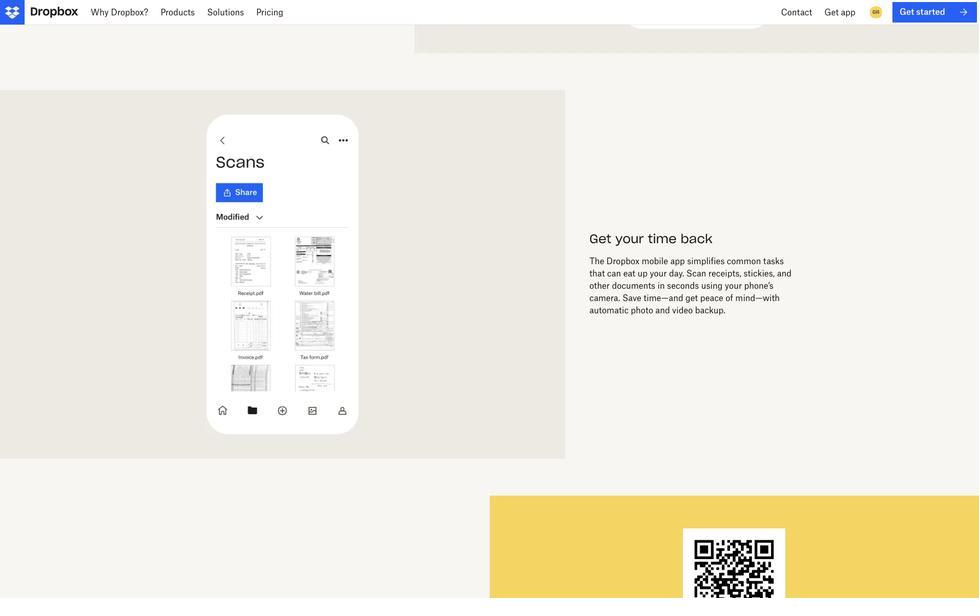 Task type: vqa. For each thing, say whether or not it's contained in the screenshot.
Time—And
yes



Task type: locate. For each thing, give the bounding box(es) containing it.
0 horizontal spatial app
[[670, 256, 685, 267]]

save
[[622, 293, 641, 303]]

eat
[[623, 269, 635, 279]]

other
[[589, 281, 610, 291]]

documents
[[612, 281, 655, 291]]

pricing link
[[250, 0, 289, 25]]

get for get started
[[900, 7, 914, 17]]

products
[[161, 7, 195, 17]]

using
[[701, 281, 723, 291]]

get
[[685, 293, 698, 303]]

app left the gr
[[841, 7, 855, 17]]

your up in
[[650, 269, 667, 279]]

backup.
[[695, 305, 725, 316]]

1 horizontal spatial your
[[650, 269, 667, 279]]

1 horizontal spatial get
[[824, 7, 839, 17]]

get right contact popup button
[[824, 7, 839, 17]]

simplifies
[[687, 256, 725, 267]]

2 horizontal spatial get
[[900, 7, 914, 17]]

day.
[[669, 269, 684, 279]]

your up dropbox
[[615, 231, 644, 247]]

and down tasks
[[777, 269, 792, 279]]

0 vertical spatial your
[[615, 231, 644, 247]]

app inside dropdown button
[[841, 7, 855, 17]]

receipts,
[[708, 269, 741, 279]]

get inside dropdown button
[[824, 7, 839, 17]]

stickies,
[[744, 269, 775, 279]]

1 horizontal spatial and
[[777, 269, 792, 279]]

0 horizontal spatial get
[[589, 231, 611, 247]]

0 vertical spatial app
[[841, 7, 855, 17]]

get app
[[824, 7, 855, 17]]

the dropbox mobile app simplifies common tasks that can eat up your day. scan receipts, stickies, and other documents in seconds using your phone's camera. save time—and get peace of mind—with automatic photo and video backup.
[[589, 256, 792, 316]]

and
[[777, 269, 792, 279], [655, 305, 670, 316]]

get for get app
[[824, 7, 839, 17]]

get up the
[[589, 231, 611, 247]]

1 vertical spatial and
[[655, 305, 670, 316]]

gr button
[[868, 4, 884, 20]]

get left started
[[900, 7, 914, 17]]

0 horizontal spatial your
[[615, 231, 644, 247]]

an abstract collage image file with comments from the creator and contributor listed below the image image
[[439, 0, 954, 29]]

2 horizontal spatial your
[[725, 281, 742, 291]]

2 vertical spatial your
[[725, 281, 742, 291]]

in
[[658, 281, 665, 291]]

app up day.
[[670, 256, 685, 267]]

video
[[672, 305, 693, 316]]

your
[[615, 231, 644, 247], [650, 269, 667, 279], [725, 281, 742, 291]]

previews of files saved in a dropbox folder as viewed on a mobile phone image
[[25, 115, 540, 434]]

of
[[726, 293, 733, 303]]

1 horizontal spatial app
[[841, 7, 855, 17]]

app
[[841, 7, 855, 17], [670, 256, 685, 267]]

1 vertical spatial app
[[670, 256, 685, 267]]

solutions button
[[201, 0, 250, 25]]

your up of
[[725, 281, 742, 291]]

get
[[900, 7, 914, 17], [824, 7, 839, 17], [589, 231, 611, 247]]

and down time—and
[[655, 305, 670, 316]]



Task type: describe. For each thing, give the bounding box(es) containing it.
peace
[[700, 293, 723, 303]]

get started link
[[892, 2, 977, 23]]

can
[[607, 269, 621, 279]]

scan
[[686, 269, 706, 279]]

mind—with
[[735, 293, 780, 303]]

dropbox?
[[111, 7, 148, 17]]

why dropbox? button
[[85, 0, 154, 25]]

gr
[[872, 9, 879, 15]]

tasks
[[763, 256, 784, 267]]

back
[[681, 231, 713, 247]]

that
[[589, 269, 605, 279]]

get for get your time back
[[589, 231, 611, 247]]

why
[[91, 7, 109, 17]]

get app button
[[818, 0, 862, 25]]

get started
[[900, 7, 945, 17]]

app inside the dropbox mobile app simplifies common tasks that can eat up your day. scan receipts, stickies, and other documents in seconds using your phone's camera. save time—and get peace of mind—with automatic photo and video backup.
[[670, 256, 685, 267]]

0 horizontal spatial and
[[655, 305, 670, 316]]

contact
[[781, 7, 812, 17]]

0 vertical spatial and
[[777, 269, 792, 279]]

mobile
[[642, 256, 668, 267]]

get your time back
[[589, 231, 713, 247]]

time
[[648, 231, 677, 247]]

common
[[727, 256, 761, 267]]

the
[[589, 256, 604, 267]]

why dropbox?
[[91, 7, 148, 17]]

pricing
[[256, 7, 283, 17]]

qr code image
[[683, 529, 785, 598]]

automatic
[[589, 305, 629, 316]]

contact button
[[775, 0, 818, 25]]

1 vertical spatial your
[[650, 269, 667, 279]]

photo
[[631, 305, 653, 316]]

started
[[916, 7, 945, 17]]

phone's
[[744, 281, 773, 291]]

products button
[[154, 0, 201, 25]]

camera.
[[589, 293, 620, 303]]

dropbox
[[606, 256, 639, 267]]

time—and
[[644, 293, 683, 303]]

solutions
[[207, 7, 244, 17]]

seconds
[[667, 281, 699, 291]]

up
[[638, 269, 648, 279]]



